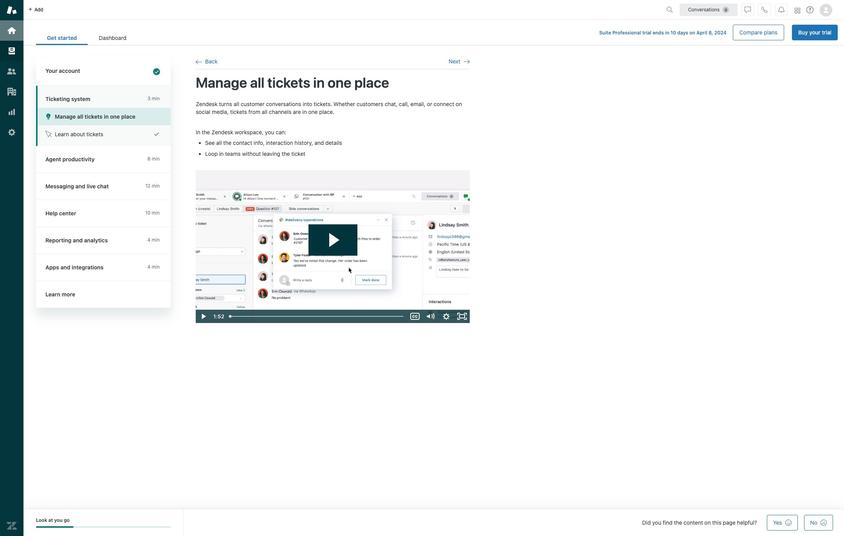 Task type: vqa. For each thing, say whether or not it's contained in the screenshot.
close icon
no



Task type: describe. For each thing, give the bounding box(es) containing it.
content-title region
[[196, 77, 470, 88]]

get started image
[[7, 25, 17, 36]]

admin image
[[7, 127, 17, 138]]

zendesk image
[[7, 521, 17, 531]]

video element
[[196, 171, 470, 323]]

progress-bar progress bar
[[36, 527, 171, 528]]

zendesk products image
[[796, 8, 801, 13]]

zendesk support image
[[7, 5, 17, 15]]

main element
[[0, 0, 24, 536]]

reporting image
[[7, 107, 17, 117]]

progress bar image
[[36, 527, 73, 528]]

button displays agent's chat status as invisible. image
[[745, 6, 752, 13]]



Task type: locate. For each thing, give the bounding box(es) containing it.
April 8, 2024 text field
[[697, 30, 727, 36]]

organizations image
[[7, 87, 17, 97]]

tab list
[[36, 31, 138, 45]]

get help image
[[807, 6, 814, 13]]

region
[[196, 100, 470, 323]]

video thumbnail image
[[196, 171, 470, 323], [196, 171, 470, 323]]

customers image
[[7, 66, 17, 76]]

tab
[[88, 31, 138, 45]]

notifications image
[[779, 6, 785, 13]]

heading
[[36, 58, 171, 86]]

footer
[[24, 510, 845, 536]]

views image
[[7, 46, 17, 56]]



